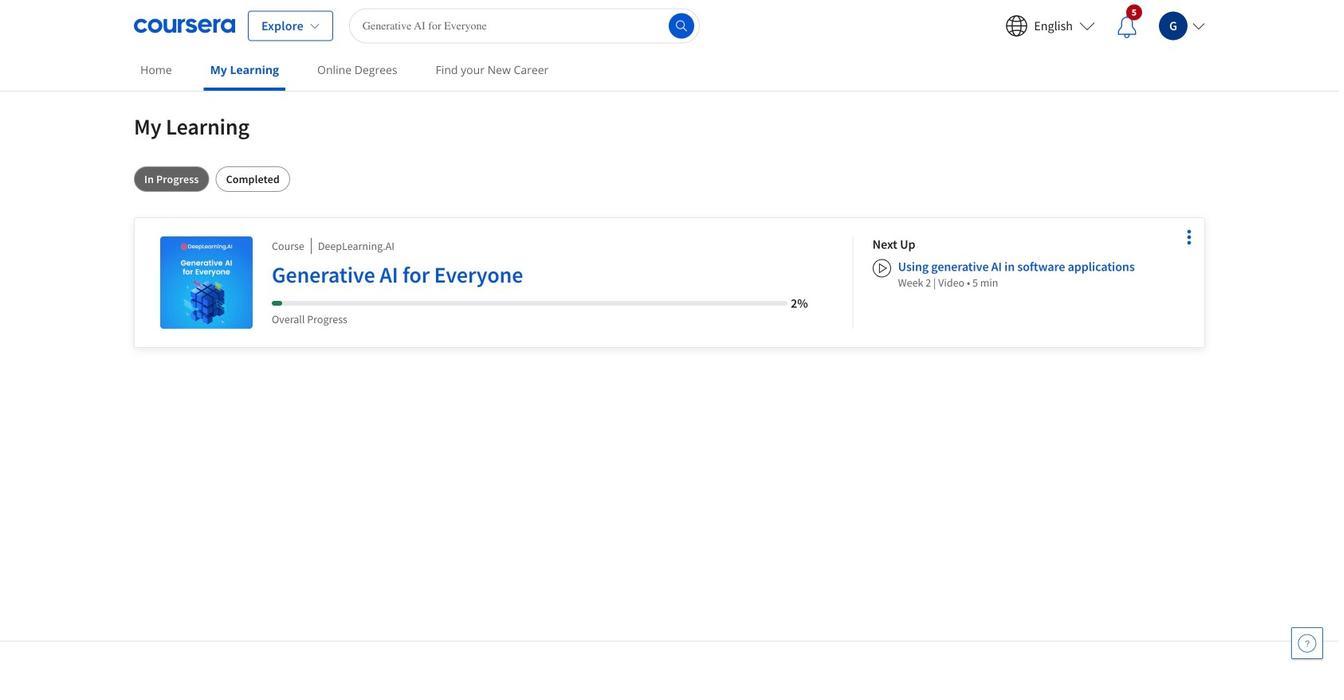 Task type: locate. For each thing, give the bounding box(es) containing it.
more option for generative ai for everyone image
[[1178, 226, 1200, 249]]

help center image
[[1298, 634, 1317, 654]]

coursera image
[[134, 13, 235, 39]]

tab list
[[134, 167, 1205, 192]]

What do you want to learn? text field
[[349, 8, 700, 43]]

generative ai for everyone image
[[160, 237, 253, 329]]

None search field
[[349, 8, 700, 43]]



Task type: vqa. For each thing, say whether or not it's contained in the screenshot.
the 'generative ai for everyone' image
yes



